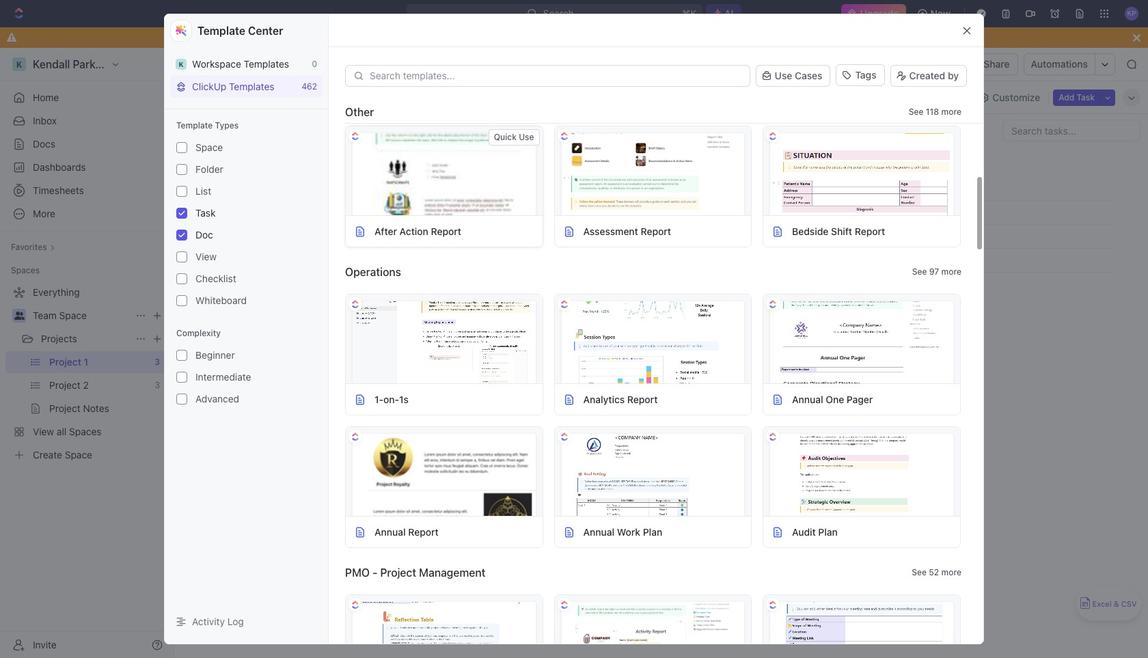 Task type: locate. For each thing, give the bounding box(es) containing it.
template
[[198, 25, 245, 37], [176, 120, 213, 131]]

2 horizontal spatial doc template image
[[772, 393, 784, 406]]

1 horizontal spatial team space
[[200, 58, 254, 70]]

report right analytics
[[628, 393, 658, 405]]

use
[[775, 70, 793, 81], [519, 132, 534, 142]]

0 vertical spatial space
[[226, 58, 254, 70]]

use cases button
[[756, 65, 831, 87]]

2 vertical spatial more
[[942, 567, 962, 578]]

1 horizontal spatial doc template image
[[563, 225, 575, 238]]

1 vertical spatial templates
[[229, 81, 275, 92]]

audit plan
[[792, 526, 838, 538]]

after
[[375, 225, 397, 237]]

doc template element left assessment
[[563, 225, 575, 238]]

doc template image for audit plan
[[772, 526, 784, 538]]

1 horizontal spatial /
[[325, 58, 327, 70]]

0 horizontal spatial add
[[310, 162, 325, 172]]

0 vertical spatial team space link
[[183, 56, 257, 72]]

templates down workspace templates
[[229, 81, 275, 92]]

doc template element for audit plan
[[772, 526, 784, 538]]

report for analytics report
[[628, 393, 658, 405]]

2 / from the left
[[325, 58, 327, 70]]

see left 118
[[909, 107, 924, 117]]

more for pmo - project management
[[942, 567, 962, 578]]

add task button down other
[[293, 159, 351, 176]]

0 vertical spatial add
[[1059, 92, 1075, 102]]

team
[[200, 58, 223, 70], [33, 310, 57, 321]]

assessment report
[[584, 225, 671, 237]]

1 horizontal spatial project
[[380, 567, 417, 579]]

shift
[[831, 225, 853, 237]]

user group image
[[187, 61, 196, 68], [14, 312, 24, 320]]

118
[[926, 107, 940, 117]]

1 vertical spatial team
[[33, 310, 57, 321]]

use left the cases
[[775, 70, 793, 81]]

doc template image left assessment
[[563, 225, 575, 238]]

inbox link
[[5, 110, 168, 132]]

doc template image left 'annual one pager'
[[772, 393, 784, 406]]

1 horizontal spatial annual
[[584, 526, 615, 538]]

more right 52
[[942, 567, 962, 578]]

user group image right 'k'
[[187, 61, 196, 68]]

log
[[228, 616, 244, 628]]

doc template element left analytics
[[563, 393, 575, 406]]

1 plan from the left
[[643, 526, 663, 538]]

add task
[[1059, 92, 1095, 102], [310, 162, 346, 172]]

work
[[617, 526, 641, 538]]

1 vertical spatial user group image
[[14, 312, 24, 320]]

0 vertical spatial templates
[[244, 58, 289, 70]]

doc template element for annual one pager
[[772, 393, 784, 406]]

2 vertical spatial space
[[59, 310, 87, 321]]

task
[[1077, 92, 1095, 102], [328, 162, 346, 172], [196, 207, 216, 219]]

Search tasks... text field
[[1004, 120, 1140, 141]]

see for operations
[[913, 267, 927, 277]]

doc template element up other
[[354, 93, 366, 105]]

1 vertical spatial space
[[196, 142, 223, 153]]

0 vertical spatial more
[[942, 107, 962, 117]]

doc template image left "after"
[[354, 225, 366, 238]]

0 vertical spatial project
[[347, 58, 379, 70]]

calendar
[[297, 91, 337, 103]]

add task button up search tasks... text box
[[1054, 89, 1101, 106]]

462
[[302, 81, 317, 92]]

tree containing team space
[[5, 282, 168, 466]]

task down other
[[328, 162, 346, 172]]

template up the workspace
[[198, 25, 245, 37]]

project
[[347, 58, 379, 70], [380, 567, 417, 579]]

see for pmo - project management
[[912, 567, 927, 578]]

after action report
[[375, 225, 462, 237]]

space
[[226, 58, 254, 70], [196, 142, 223, 153], [59, 310, 87, 321]]

1 vertical spatial projects
[[41, 333, 77, 345]]

doc template element left 'annual one pager'
[[772, 393, 784, 406]]

0 horizontal spatial /
[[260, 58, 263, 70]]

1 vertical spatial add task
[[310, 162, 346, 172]]

tree
[[5, 282, 168, 466]]

doc template image up other
[[354, 93, 366, 105]]

2 vertical spatial doc template image
[[354, 526, 366, 538]]

annual up - at the left
[[375, 526, 406, 538]]

k
[[179, 60, 184, 68]]

0 horizontal spatial doc template image
[[354, 526, 366, 538]]

1 vertical spatial list
[[196, 185, 211, 197]]

report
[[431, 225, 462, 237], [641, 225, 671, 237], [855, 225, 886, 237], [628, 393, 658, 405], [408, 526, 439, 538]]

add task up search tasks... text box
[[1059, 92, 1095, 102]]

user group image down spaces
[[14, 312, 24, 320]]

use inside button
[[775, 70, 793, 81]]

doc template image left audit on the right of page
[[772, 526, 784, 538]]

team space link
[[183, 56, 257, 72], [33, 305, 130, 327]]

list
[[255, 91, 271, 103], [196, 185, 211, 197]]

Space checkbox
[[176, 142, 187, 153]]

doc template element left audit on the right of page
[[772, 526, 784, 538]]

activity log
[[192, 616, 244, 628]]

doc template image for assessment report
[[563, 225, 575, 238]]

report right assessment
[[641, 225, 671, 237]]

Beginner checkbox
[[176, 350, 187, 361]]

2 more from the top
[[942, 267, 962, 277]]

0 horizontal spatial projects
[[41, 333, 77, 345]]

audit
[[792, 526, 816, 538]]

created by button
[[891, 65, 967, 87]]

analytics
[[584, 393, 625, 405]]

2 vertical spatial task
[[196, 207, 216, 219]]

use cases button
[[756, 64, 831, 88]]

1 horizontal spatial team
[[200, 58, 223, 70]]

2 vertical spatial see
[[912, 567, 927, 578]]

1 vertical spatial template
[[176, 120, 213, 131]]

doc template image for bedside shift report
[[772, 225, 784, 238]]

more
[[942, 107, 962, 117], [942, 267, 962, 277], [942, 567, 962, 578]]

project left 1
[[347, 58, 379, 70]]

1 / from the left
[[260, 58, 263, 70]]

1 horizontal spatial add task button
[[1054, 89, 1101, 106]]

activity
[[192, 616, 225, 628]]

0 horizontal spatial team
[[33, 310, 57, 321]]

doc template image left bedside
[[772, 225, 784, 238]]

1 horizontal spatial projects link
[[265, 56, 322, 72]]

doc template element left the 1-
[[354, 393, 366, 406]]

doc template element up pmo
[[354, 526, 366, 538]]

0 horizontal spatial user group image
[[14, 312, 24, 320]]

team space up the clickup templates
[[200, 58, 254, 70]]

1 more from the top
[[942, 107, 962, 117]]

3 more from the top
[[942, 567, 962, 578]]

1 vertical spatial more
[[942, 267, 962, 277]]

0 horizontal spatial add task button
[[293, 159, 351, 176]]

project inside project 1 link
[[347, 58, 379, 70]]

doc template image for 1-on-1s
[[354, 393, 366, 406]]

template center
[[198, 25, 283, 37]]

template up space option
[[176, 120, 213, 131]]

doc template image up pmo
[[354, 526, 366, 538]]

team down spaces
[[33, 310, 57, 321]]

0 horizontal spatial projects link
[[41, 328, 130, 350]]

0 vertical spatial add task
[[1059, 92, 1095, 102]]

projects inside sidebar navigation
[[41, 333, 77, 345]]

doc template image
[[354, 93, 366, 105], [354, 225, 366, 238], [772, 225, 784, 238], [354, 393, 366, 406], [563, 393, 575, 406], [563, 526, 575, 538], [772, 526, 784, 538]]

report up pmo - project management
[[408, 526, 439, 538]]

/ down center
[[260, 58, 263, 70]]

templates down center
[[244, 58, 289, 70]]

one
[[826, 393, 845, 405]]

1 vertical spatial doc template image
[[772, 393, 784, 406]]

0 vertical spatial list
[[255, 91, 271, 103]]

hide
[[718, 125, 736, 135]]

1 horizontal spatial use
[[775, 70, 793, 81]]

0 horizontal spatial team space link
[[33, 305, 130, 327]]

1 vertical spatial team space link
[[33, 305, 130, 327]]

see left "97"
[[913, 267, 927, 277]]

home
[[33, 92, 59, 103]]

0 vertical spatial doc template image
[[563, 225, 575, 238]]

0 horizontal spatial annual
[[375, 526, 406, 538]]

doc template image left analytics
[[563, 393, 575, 406]]

2 horizontal spatial annual
[[792, 393, 824, 405]]

docs
[[33, 138, 55, 150]]

other
[[345, 106, 374, 118]]

0 horizontal spatial team space
[[33, 310, 87, 321]]

pmo - project management
[[345, 567, 486, 579]]

List checkbox
[[176, 186, 187, 197]]

doc template image left annual work plan
[[563, 526, 575, 538]]

quick use button
[[489, 129, 540, 146]]

team up clickup
[[200, 58, 223, 70]]

plan right audit on the right of page
[[819, 526, 838, 538]]

1 horizontal spatial projects
[[282, 58, 318, 70]]

0 horizontal spatial space
[[59, 310, 87, 321]]

customize
[[993, 91, 1041, 103]]

excel
[[1093, 600, 1112, 609]]

see left 52
[[912, 567, 927, 578]]

0 horizontal spatial use
[[519, 132, 534, 142]]

0 vertical spatial task
[[1077, 92, 1095, 102]]

1 horizontal spatial plan
[[819, 526, 838, 538]]

1 vertical spatial add task button
[[293, 159, 351, 176]]

0 vertical spatial team
[[200, 58, 223, 70]]

1 horizontal spatial task
[[328, 162, 346, 172]]

annual left the work
[[584, 526, 615, 538]]

0 horizontal spatial project
[[347, 58, 379, 70]]

sidebar navigation
[[0, 48, 174, 658]]

0 vertical spatial team space
[[200, 58, 254, 70]]

cases
[[795, 70, 823, 81]]

1-
[[375, 393, 384, 405]]

templates
[[244, 58, 289, 70], [229, 81, 275, 92]]

0 vertical spatial projects
[[282, 58, 318, 70]]

list right 'list' checkbox
[[196, 185, 211, 197]]

share button
[[976, 53, 1019, 75]]

analytics report
[[584, 393, 658, 405]]

more right "97"
[[942, 267, 962, 277]]

1 horizontal spatial team space link
[[183, 56, 257, 72]]

0 horizontal spatial plan
[[643, 526, 663, 538]]

task up doc
[[196, 207, 216, 219]]

doc template element left bedside
[[772, 225, 784, 238]]

/ right 0
[[325, 58, 327, 70]]

use right quick
[[519, 132, 534, 142]]

more right 118
[[942, 107, 962, 117]]

doc template element left "after"
[[354, 225, 366, 238]]

list down workspace templates
[[255, 91, 271, 103]]

plan right the work
[[643, 526, 663, 538]]

created
[[910, 70, 946, 81]]

1 vertical spatial use
[[519, 132, 534, 142]]

0 vertical spatial user group image
[[187, 61, 196, 68]]

Checklist checkbox
[[176, 274, 187, 284]]

1 vertical spatial team space
[[33, 310, 87, 321]]

add task down other
[[310, 162, 346, 172]]

use cases
[[775, 70, 823, 81]]

doc template image
[[563, 225, 575, 238], [772, 393, 784, 406], [354, 526, 366, 538]]

0 horizontal spatial task
[[196, 207, 216, 219]]

0 vertical spatial use
[[775, 70, 793, 81]]

1 horizontal spatial add
[[1059, 92, 1075, 102]]

add task button
[[1054, 89, 1101, 106], [293, 159, 351, 176]]

space inside sidebar navigation
[[59, 310, 87, 321]]

task up search tasks... text box
[[1077, 92, 1095, 102]]

doc template element left annual work plan
[[563, 526, 575, 538]]

annual left one
[[792, 393, 824, 405]]

team space down spaces
[[33, 310, 87, 321]]

2 horizontal spatial space
[[226, 58, 254, 70]]

hide button
[[712, 122, 741, 139]]

on-
[[384, 393, 399, 405]]

use inside "button"
[[519, 132, 534, 142]]

1 horizontal spatial user group image
[[187, 61, 196, 68]]

1 vertical spatial see
[[913, 267, 927, 277]]

-
[[373, 567, 378, 579]]

doc template element
[[354, 93, 366, 105], [354, 225, 366, 238], [563, 225, 575, 238], [772, 225, 784, 238], [354, 393, 366, 406], [563, 393, 575, 406], [772, 393, 784, 406], [354, 526, 366, 538], [563, 526, 575, 538], [772, 526, 784, 538]]

doc template image for annual work plan
[[563, 526, 575, 538]]

2 horizontal spatial task
[[1077, 92, 1095, 102]]

/
[[260, 58, 263, 70], [325, 58, 327, 70]]

project right - at the left
[[380, 567, 417, 579]]

doc template image left the 1-
[[354, 393, 366, 406]]

View checkbox
[[176, 252, 187, 263]]

operations
[[345, 266, 401, 278]]

doc template element for after action report
[[354, 225, 366, 238]]

0 vertical spatial template
[[198, 25, 245, 37]]

do
[[239, 162, 251, 172]]

quick
[[494, 132, 517, 142]]

0 vertical spatial see
[[909, 107, 924, 117]]

assignees button
[[561, 122, 625, 139]]

annual for annual one pager
[[792, 393, 824, 405]]



Task type: describe. For each thing, give the bounding box(es) containing it.
favorites button
[[5, 239, 61, 256]]

intermediate
[[196, 371, 251, 383]]

see 118 more
[[909, 107, 962, 117]]

doc template image for annual one pager
[[772, 393, 784, 406]]

project 1
[[347, 58, 386, 70]]

beginner
[[196, 349, 235, 361]]

1 vertical spatial task
[[328, 162, 346, 172]]

home link
[[5, 87, 168, 109]]

Whiteboard checkbox
[[176, 295, 187, 306]]

complexity
[[176, 328, 221, 338]]

csv
[[1122, 600, 1137, 609]]

advanced
[[196, 393, 239, 405]]

new button
[[912, 3, 959, 25]]

share
[[984, 58, 1010, 70]]

see for other
[[909, 107, 924, 117]]

0 vertical spatial add task button
[[1054, 89, 1101, 106]]

invite
[[33, 639, 57, 651]]

pmo
[[345, 567, 370, 579]]

template for template center
[[198, 25, 245, 37]]

timesheets link
[[5, 180, 168, 202]]

pager
[[847, 393, 873, 405]]

0 horizontal spatial add task
[[310, 162, 346, 172]]

doc template element for assessment report
[[563, 225, 575, 238]]

template for template types
[[176, 120, 213, 131]]

see 52 more button
[[907, 565, 967, 581]]

templates for clickup templates
[[229, 81, 275, 92]]

board
[[203, 91, 230, 103]]

1
[[382, 58, 386, 70]]

Search templates... text field
[[370, 70, 742, 81]]

annual work plan
[[584, 526, 663, 538]]

workspace templates
[[192, 58, 289, 70]]

to
[[225, 162, 236, 172]]

view
[[196, 251, 217, 263]]

tags
[[856, 69, 877, 81]]

to do
[[225, 162, 251, 172]]

created by
[[910, 70, 959, 81]]

Doc checkbox
[[176, 230, 187, 241]]

search...
[[544, 8, 583, 19]]

types
[[215, 120, 239, 131]]

whiteboard
[[196, 295, 247, 306]]

see 97 more
[[913, 267, 962, 277]]

see 52 more
[[912, 567, 962, 578]]

97
[[930, 267, 940, 277]]

more for other
[[942, 107, 962, 117]]

project 1 link
[[330, 56, 390, 72]]

list link
[[252, 88, 271, 107]]

Advanced checkbox
[[176, 394, 187, 405]]

see 118 more button
[[904, 104, 967, 120]]

customize button
[[975, 88, 1045, 107]]

doc
[[196, 229, 213, 241]]

excel & csv link
[[1077, 587, 1142, 621]]

team inside sidebar navigation
[[33, 310, 57, 321]]

calendar link
[[294, 88, 337, 107]]

0 horizontal spatial list
[[196, 185, 211, 197]]

1-on-1s
[[375, 393, 409, 405]]

0
[[312, 59, 317, 69]]

template types
[[176, 120, 239, 131]]

doc template element for annual report
[[354, 526, 366, 538]]

annual for annual work plan
[[584, 526, 615, 538]]

report right shift
[[855, 225, 886, 237]]

annual one pager
[[792, 393, 873, 405]]

automations
[[1031, 58, 1088, 70]]

52
[[929, 567, 940, 578]]

1 horizontal spatial space
[[196, 142, 223, 153]]

spaces
[[11, 265, 40, 276]]

doc template element for 1-on-1s
[[354, 393, 366, 406]]

clickup templates
[[192, 81, 275, 92]]

action
[[400, 225, 429, 237]]

1 vertical spatial project
[[380, 567, 417, 579]]

folder
[[196, 163, 223, 175]]

1 horizontal spatial add task
[[1059, 92, 1095, 102]]

report for annual report
[[408, 526, 439, 538]]

Task checkbox
[[176, 208, 187, 219]]

excel & csv
[[1093, 600, 1137, 609]]

more for operations
[[942, 267, 962, 277]]

created by button
[[891, 65, 967, 87]]

management
[[419, 567, 486, 579]]

favorites
[[11, 242, 47, 252]]

doc template element for annual work plan
[[563, 526, 575, 538]]

report for assessment report
[[641, 225, 671, 237]]

annual for annual report
[[375, 526, 406, 538]]

dashboards
[[33, 161, 86, 173]]

Intermediate checkbox
[[176, 372, 187, 383]]

doc template image for annual report
[[354, 526, 366, 538]]

1s
[[399, 393, 409, 405]]

⌘k
[[683, 8, 697, 19]]

tree inside sidebar navigation
[[5, 282, 168, 466]]

timesheets
[[33, 185, 84, 196]]

inbox
[[33, 115, 57, 126]]

doc template image for analytics report
[[563, 393, 575, 406]]

1 vertical spatial projects link
[[41, 328, 130, 350]]

upgrade link
[[841, 4, 906, 23]]

kendall parks's workspace, , element
[[176, 58, 187, 69]]

dashboards link
[[5, 157, 168, 178]]

bedside shift report
[[792, 225, 886, 237]]

1 horizontal spatial list
[[255, 91, 271, 103]]

2 plan from the left
[[819, 526, 838, 538]]

center
[[248, 25, 283, 37]]

team space inside tree
[[33, 310, 87, 321]]

user group image inside sidebar navigation
[[14, 312, 24, 320]]

annual report
[[375, 526, 439, 538]]

automations button
[[1025, 54, 1095, 75]]

new
[[931, 8, 951, 19]]

&
[[1114, 600, 1120, 609]]

checklist
[[196, 273, 236, 284]]

quick use
[[494, 132, 534, 142]]

report right action
[[431, 225, 462, 237]]

activity log button
[[170, 611, 323, 633]]

0 vertical spatial projects link
[[265, 56, 322, 72]]

see 97 more button
[[907, 264, 967, 280]]

doc template element for analytics report
[[563, 393, 575, 406]]

tags button
[[837, 64, 885, 88]]

by
[[948, 70, 959, 81]]

doc template image for after action report
[[354, 225, 366, 238]]

1 vertical spatial add
[[310, 162, 325, 172]]

clickup
[[192, 81, 227, 92]]

doc template element for bedside shift report
[[772, 225, 784, 238]]

Folder checkbox
[[176, 164, 187, 175]]

assignees
[[578, 125, 618, 135]]

templates for workspace templates
[[244, 58, 289, 70]]

board link
[[200, 88, 230, 107]]



Task type: vqa. For each thing, say whether or not it's contained in the screenshot.
Doc template image related to Annual One Pager
yes



